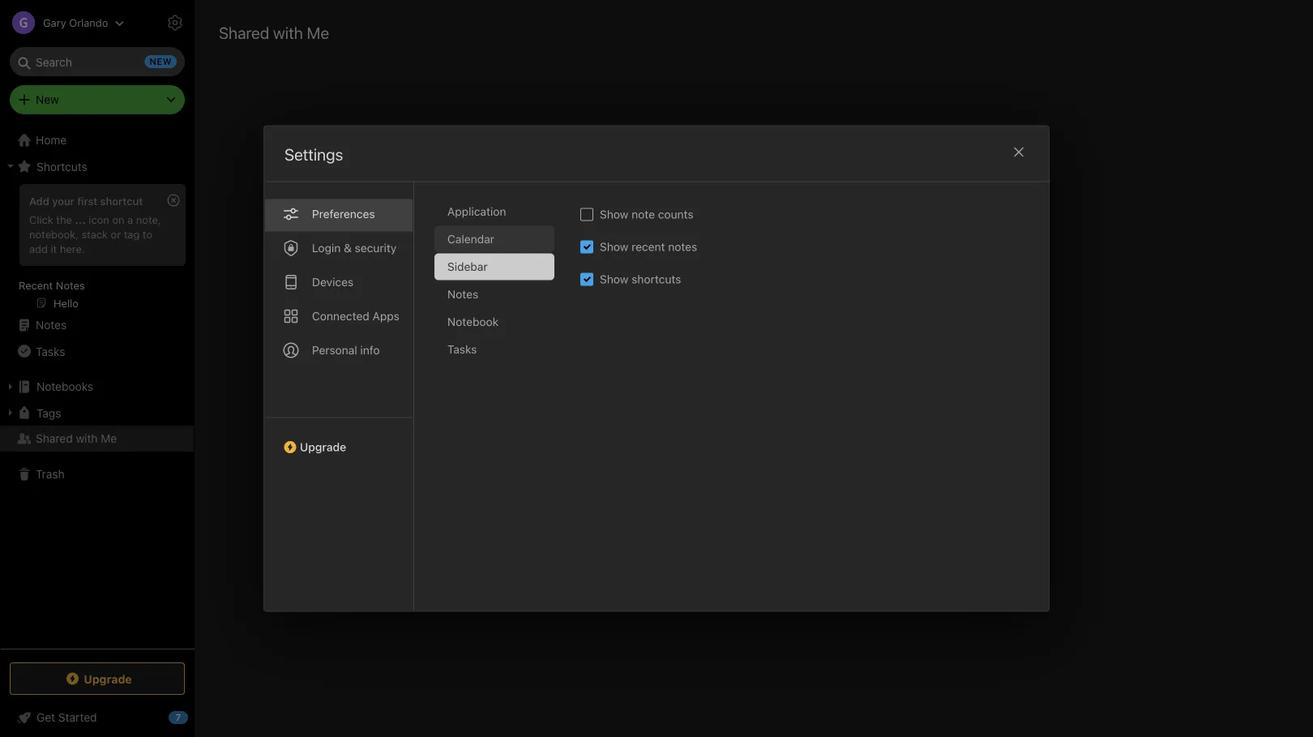 Task type: locate. For each thing, give the bounding box(es) containing it.
tab list
[[264, 182, 414, 611], [435, 198, 568, 611]]

1 horizontal spatial upgrade
[[300, 440, 347, 454]]

settings
[[285, 145, 343, 164]]

1 horizontal spatial upgrade button
[[264, 417, 414, 460]]

upgrade button
[[264, 417, 414, 460], [10, 663, 185, 695]]

notes tab
[[435, 281, 555, 308]]

1 vertical spatial me
[[101, 432, 117, 445]]

0 vertical spatial upgrade button
[[264, 417, 414, 460]]

application tab
[[435, 198, 555, 225]]

0 vertical spatial with
[[273, 23, 303, 42]]

Show recent notes checkbox
[[581, 240, 594, 253]]

click the ...
[[29, 213, 86, 225]]

add
[[29, 195, 49, 207]]

home
[[36, 133, 67, 147]]

group containing add your first shortcut
[[0, 179, 194, 319]]

here.
[[60, 242, 85, 255]]

your
[[52, 195, 74, 207]]

show right show recent notes option
[[600, 240, 629, 253]]

tasks tab
[[435, 336, 555, 363]]

show right show note counts option at left
[[600, 208, 629, 221]]

with
[[273, 23, 303, 42], [76, 432, 98, 445]]

0 horizontal spatial upgrade button
[[10, 663, 185, 695]]

1 horizontal spatial shared with me
[[219, 23, 329, 42]]

Search text field
[[21, 47, 174, 76]]

notes down sidebar
[[448, 288, 479, 301]]

notes inside tab
[[448, 288, 479, 301]]

connected
[[312, 309, 370, 323]]

2 vertical spatial show
[[600, 273, 629, 286]]

icon on a note, notebook, stack or tag to add it here.
[[29, 213, 161, 255]]

trash
[[36, 468, 65, 481]]

upgrade
[[300, 440, 347, 454], [84, 672, 132, 686]]

home link
[[0, 127, 195, 153]]

shared down tags at the left of the page
[[36, 432, 73, 445]]

add your first shortcut
[[29, 195, 143, 207]]

0 vertical spatial upgrade
[[300, 440, 347, 454]]

0 vertical spatial show
[[600, 208, 629, 221]]

0 horizontal spatial tasks
[[36, 345, 65, 358]]

tree
[[0, 127, 195, 648]]

1 vertical spatial upgrade
[[84, 672, 132, 686]]

security
[[355, 241, 397, 255]]

show for show note counts
[[600, 208, 629, 221]]

1 horizontal spatial tab list
[[435, 198, 568, 611]]

apps
[[373, 309, 400, 323]]

tags
[[36, 406, 61, 420]]

0 horizontal spatial with
[[76, 432, 98, 445]]

3 show from the top
[[600, 273, 629, 286]]

1 horizontal spatial tasks
[[448, 343, 477, 356]]

shared with me element
[[195, 0, 1314, 737]]

2 show from the top
[[600, 240, 629, 253]]

calendar
[[448, 232, 495, 246]]

shared
[[219, 23, 270, 42], [36, 432, 73, 445]]

notes right recent
[[56, 279, 85, 291]]

0 horizontal spatial me
[[101, 432, 117, 445]]

notes
[[56, 279, 85, 291], [448, 288, 479, 301], [36, 318, 67, 332]]

notebook tab
[[435, 309, 555, 335]]

shared right settings image
[[219, 23, 270, 42]]

application
[[448, 205, 506, 218]]

1 vertical spatial shared
[[36, 432, 73, 445]]

personal
[[312, 344, 357, 357]]

a
[[127, 213, 133, 225]]

group
[[0, 179, 194, 319]]

1 horizontal spatial me
[[307, 23, 329, 42]]

0 horizontal spatial shared with me
[[36, 432, 117, 445]]

tab list containing preferences
[[264, 182, 414, 611]]

1 show from the top
[[600, 208, 629, 221]]

new
[[36, 93, 59, 106]]

1 vertical spatial shared with me
[[36, 432, 117, 445]]

tab list for calendar
[[264, 182, 414, 611]]

0 horizontal spatial upgrade
[[84, 672, 132, 686]]

sidebar tab
[[435, 253, 555, 280]]

show right show shortcuts option
[[600, 273, 629, 286]]

me
[[307, 23, 329, 42], [101, 432, 117, 445]]

stack
[[81, 228, 108, 240]]

recent notes
[[19, 279, 85, 291]]

to
[[143, 228, 153, 240]]

Show note counts checkbox
[[581, 208, 594, 221]]

notebook,
[[29, 228, 79, 240]]

1 vertical spatial with
[[76, 432, 98, 445]]

show for show shortcuts
[[600, 273, 629, 286]]

shared with me
[[219, 23, 329, 42], [36, 432, 117, 445]]

tag
[[124, 228, 140, 240]]

None search field
[[21, 47, 174, 76]]

1 vertical spatial show
[[600, 240, 629, 253]]

expand tags image
[[4, 406, 17, 419]]

show note counts
[[600, 208, 694, 221]]

with inside tree
[[76, 432, 98, 445]]

tasks down notebook
[[448, 343, 477, 356]]

tasks
[[448, 343, 477, 356], [36, 345, 65, 358]]

show recent notes
[[600, 240, 698, 253]]

click
[[29, 213, 53, 225]]

tab list containing application
[[435, 198, 568, 611]]

shortcut
[[100, 195, 143, 207]]

1 horizontal spatial shared
[[219, 23, 270, 42]]

0 vertical spatial shared with me
[[219, 23, 329, 42]]

shared with me inside tree
[[36, 432, 117, 445]]

tasks up notebooks
[[36, 345, 65, 358]]

show
[[600, 208, 629, 221], [600, 240, 629, 253], [600, 273, 629, 286]]

expand notebooks image
[[4, 380, 17, 393]]

me inside tree
[[101, 432, 117, 445]]

...
[[75, 213, 86, 225]]

0 horizontal spatial tab list
[[264, 182, 414, 611]]

1 horizontal spatial with
[[273, 23, 303, 42]]



Task type: describe. For each thing, give the bounding box(es) containing it.
shared with me link
[[0, 426, 194, 452]]

shortcuts button
[[0, 153, 194, 179]]

tree containing home
[[0, 127, 195, 648]]

0 vertical spatial me
[[307, 23, 329, 42]]

on
[[112, 213, 125, 225]]

notes link
[[0, 312, 194, 338]]

show for show recent notes
[[600, 240, 629, 253]]

counts
[[658, 208, 694, 221]]

login
[[312, 241, 341, 255]]

upgrade for the bottommost upgrade 'popup button'
[[84, 672, 132, 686]]

notes
[[669, 240, 698, 253]]

tasks button
[[0, 338, 194, 364]]

notes down recent notes
[[36, 318, 67, 332]]

show shortcuts
[[600, 273, 682, 286]]

recent
[[632, 240, 666, 253]]

tasks inside the tasks tab
[[448, 343, 477, 356]]

calendar tab
[[435, 226, 555, 253]]

first
[[77, 195, 97, 207]]

group inside tree
[[0, 179, 194, 319]]

tab list for show note counts
[[435, 198, 568, 611]]

1 vertical spatial upgrade button
[[10, 663, 185, 695]]

notebook
[[448, 315, 499, 328]]

0 vertical spatial shared
[[219, 23, 270, 42]]

add
[[29, 242, 48, 255]]

devices
[[312, 275, 354, 289]]

shortcuts
[[36, 160, 87, 173]]

trash link
[[0, 462, 194, 487]]

0 horizontal spatial shared
[[36, 432, 73, 445]]

tags button
[[0, 400, 194, 426]]

close image
[[1010, 142, 1029, 162]]

note,
[[136, 213, 161, 225]]

upgrade for the topmost upgrade 'popup button'
[[300, 440, 347, 454]]

shortcuts
[[632, 273, 682, 286]]

connected apps
[[312, 309, 400, 323]]

tasks inside tasks button
[[36, 345, 65, 358]]

personal info
[[312, 344, 380, 357]]

the
[[56, 213, 72, 225]]

notebooks link
[[0, 374, 194, 400]]

new button
[[10, 85, 185, 114]]

notebooks
[[36, 380, 93, 393]]

recent
[[19, 279, 53, 291]]

preferences
[[312, 207, 375, 221]]

login & security
[[312, 241, 397, 255]]

Show shortcuts checkbox
[[581, 273, 594, 286]]

&
[[344, 241, 352, 255]]

info
[[361, 344, 380, 357]]

note
[[632, 208, 655, 221]]

icon
[[89, 213, 109, 225]]

sidebar
[[448, 260, 488, 273]]

it
[[51, 242, 57, 255]]

settings image
[[165, 13, 185, 32]]

or
[[111, 228, 121, 240]]



Task type: vqa. For each thing, say whether or not it's contained in the screenshot.
Show
yes



